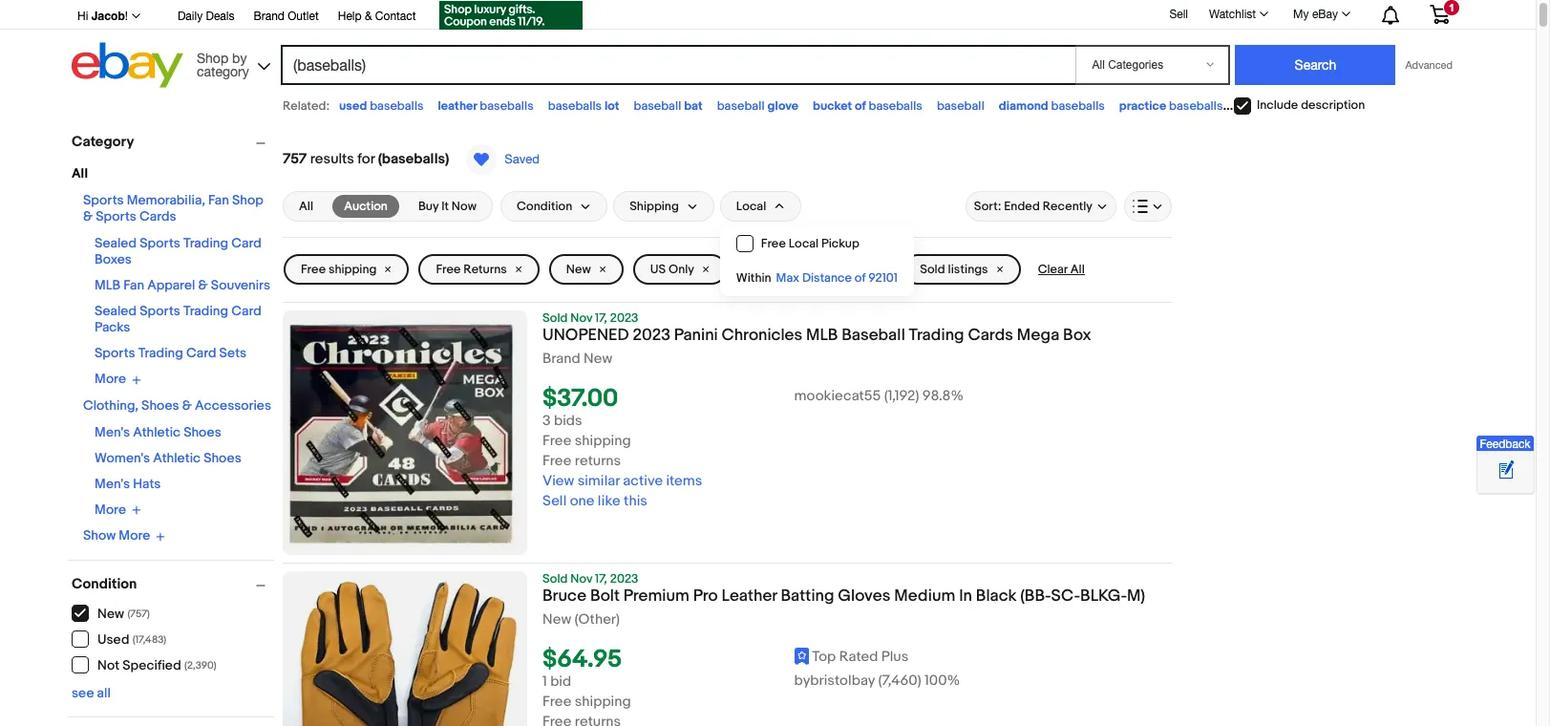 Task type: locate. For each thing, give the bounding box(es) containing it.
sold right 92101 in the top of the page
[[920, 262, 946, 277]]

category
[[72, 133, 134, 151]]

2 vertical spatial shipping
[[575, 693, 631, 711]]

1 horizontal spatial baseball
[[717, 98, 765, 114]]

more up show more
[[95, 501, 126, 518]]

sold for $64.95
[[543, 571, 568, 587]]

2 vertical spatial more
[[119, 528, 150, 544]]

0 horizontal spatial brand
[[254, 10, 285, 23]]

results
[[310, 150, 354, 168]]

free returns
[[436, 262, 507, 277]]

nov up (other)
[[571, 571, 593, 587]]

0 horizontal spatial shop
[[197, 50, 229, 65]]

1 vertical spatial nov
[[571, 571, 593, 587]]

1 vertical spatial mlb
[[807, 326, 838, 345]]

baseballs right 'diamond'
[[1052, 98, 1105, 114]]

sell
[[1170, 7, 1189, 21], [543, 492, 567, 510]]

category button
[[72, 133, 274, 151]]

baseballs for used baseballs
[[370, 98, 424, 114]]

completed
[[754, 262, 818, 277]]

0 vertical spatial more button
[[95, 371, 141, 387]]

1 vertical spatial card
[[231, 303, 262, 319]]

0 horizontal spatial mlb
[[95, 277, 120, 293]]

sold  nov 17, 2023 unopened 2023 panini chronicles mlb baseball trading cards mega box brand new
[[543, 311, 1092, 368]]

2 horizontal spatial all
[[1071, 262, 1085, 277]]

brand left outlet
[[254, 10, 285, 23]]

0 vertical spatial local
[[737, 199, 767, 214]]

women's athletic shoes link
[[95, 450, 241, 466]]

all right clear
[[1071, 262, 1085, 277]]

0 vertical spatial cards
[[139, 208, 176, 225]]

1 vertical spatial fan
[[123, 277, 144, 293]]

1 horizontal spatial condition button
[[501, 191, 608, 222]]

nov down new link
[[571, 311, 593, 326]]

0 vertical spatial condition button
[[501, 191, 608, 222]]

sell inside mookiecat55 (1,192) 98.8% 3 bids free shipping free returns view similar active items sell one like this
[[543, 492, 567, 510]]

local up free local pickup
[[737, 199, 767, 214]]

men's down clothing,
[[95, 424, 130, 440]]

sold left bolt
[[543, 571, 568, 587]]

ended
[[1005, 199, 1040, 214]]

baseballs right practice
[[1170, 98, 1224, 114]]

1 vertical spatial local
[[789, 236, 819, 251]]

0 vertical spatial fan
[[208, 192, 229, 208]]

0 vertical spatial 1
[[1450, 2, 1455, 13]]

2 nov from the top
[[571, 571, 593, 587]]

1 listings from the left
[[821, 262, 861, 277]]

free up view
[[543, 452, 572, 470]]

cards up sealed sports trading card boxes link
[[139, 208, 176, 225]]

watchlist link
[[1199, 3, 1278, 26]]

baseball
[[634, 98, 682, 114], [717, 98, 765, 114], [937, 98, 985, 114]]

premium
[[624, 587, 690, 606]]

one
[[570, 492, 595, 510]]

card up souvenirs
[[231, 235, 262, 251]]

(7,460)
[[879, 672, 922, 690]]

0 vertical spatial sealed
[[95, 235, 137, 251]]

baseball for glove
[[717, 98, 765, 114]]

new
[[566, 262, 591, 277], [584, 350, 613, 368], [97, 606, 124, 622], [543, 611, 572, 629]]

fan right memorabilia,
[[208, 192, 229, 208]]

1 horizontal spatial shop
[[232, 192, 263, 208]]

1 vertical spatial shop
[[232, 192, 263, 208]]

sold inside sold  nov 17, 2023 unopened 2023 panini chronicles mlb baseball trading cards mega box brand new
[[543, 311, 568, 326]]

shipping
[[329, 262, 377, 277], [575, 432, 631, 450], [575, 693, 631, 711]]

baseballs lot
[[548, 98, 620, 114]]

1 inside account navigation
[[1450, 2, 1455, 13]]

1 vertical spatial condition
[[72, 575, 137, 593]]

1 vertical spatial more
[[95, 501, 126, 518]]

not specified (2,390)
[[97, 657, 217, 674]]

1 men's from the top
[[95, 424, 130, 440]]

men's down women's
[[95, 475, 130, 492]]

listings down sort: in the right of the page
[[948, 262, 989, 277]]

2 listings from the left
[[948, 262, 989, 277]]

free shipping link
[[284, 254, 409, 285]]

1 vertical spatial sold
[[543, 311, 568, 326]]

1 horizontal spatial local
[[789, 236, 819, 251]]

1 vertical spatial condition button
[[72, 575, 274, 593]]

1 horizontal spatial mlb
[[807, 326, 838, 345]]

17, for $37.00
[[595, 311, 608, 326]]

0 horizontal spatial all
[[72, 165, 88, 182]]

2023 left panini
[[633, 326, 671, 345]]

card left sets
[[186, 345, 216, 361]]

fan down boxes
[[123, 277, 144, 293]]

2 vertical spatial shoes
[[204, 450, 241, 466]]

all down category
[[72, 165, 88, 182]]

trading
[[183, 235, 228, 251], [183, 303, 228, 319], [909, 326, 965, 345], [138, 345, 183, 361]]

0 horizontal spatial sell
[[543, 492, 567, 510]]

get the coupon image
[[439, 1, 582, 30]]

trading up the 98.8%
[[909, 326, 965, 345]]

0 horizontal spatial fan
[[123, 277, 144, 293]]

17, inside sold  nov 17, 2023 unopened 2023 panini chronicles mlb baseball trading cards mega box brand new
[[595, 311, 608, 326]]

& down category
[[83, 208, 93, 225]]

1 horizontal spatial fan
[[208, 192, 229, 208]]

condition down saved
[[517, 199, 573, 214]]

all down 757
[[299, 199, 314, 214]]

clothing,
[[83, 397, 139, 413]]

0 vertical spatial condition
[[517, 199, 573, 214]]

of left 92101 in the top of the page
[[855, 270, 866, 286]]

listings
[[821, 262, 861, 277], [948, 262, 989, 277]]

bruce bolt premium pro leather batting gloves medium in black (bb-sc-blkg-m) image
[[283, 571, 527, 726]]

1 horizontal spatial brand
[[543, 350, 581, 368]]

shoes down clothing, shoes & accessories
[[184, 424, 221, 440]]

trading down sealed sports trading card packs link
[[138, 345, 183, 361]]

3
[[543, 412, 551, 430]]

shipping down auction selected "text field"
[[329, 262, 377, 277]]

more up clothing,
[[95, 371, 126, 387]]

baseballs right bucket
[[869, 98, 923, 114]]

17, right 'bruce'
[[595, 571, 608, 587]]

1 vertical spatial shipping
[[575, 432, 631, 450]]

1 horizontal spatial cards
[[968, 326, 1014, 345]]

us only link
[[633, 254, 727, 285]]

brand outlet link
[[254, 7, 319, 28]]

listings inside 'link'
[[948, 262, 989, 277]]

free left returns
[[436, 262, 461, 277]]

baseball link
[[937, 98, 985, 114]]

rawlings
[[1238, 98, 1285, 114]]

1 17, from the top
[[595, 311, 608, 326]]

m)
[[1128, 587, 1146, 606]]

$64.95
[[543, 645, 622, 675]]

None submit
[[1236, 45, 1397, 85]]

0 horizontal spatial local
[[737, 199, 767, 214]]

all
[[72, 165, 88, 182], [299, 199, 314, 214], [1071, 262, 1085, 277]]

0 vertical spatial shop
[[197, 50, 229, 65]]

free inside 'link'
[[301, 262, 326, 277]]

shipping inside mookiecat55 (1,192) 98.8% 3 bids free shipping free returns view similar active items sell one like this
[[575, 432, 631, 450]]

17, inside "sold  nov 17, 2023 bruce bolt premium pro leather batting gloves medium in black (bb-sc-blkg-m) new (other)"
[[595, 571, 608, 587]]

& inside sports memorabilia, fan shop & sports cards
[[83, 208, 93, 225]]

athletic up women's athletic shoes link
[[133, 424, 181, 440]]

1 baseball from the left
[[634, 98, 682, 114]]

new inside "sold  nov 17, 2023 bruce bolt premium pro leather batting gloves medium in black (bb-sc-blkg-m) new (other)"
[[543, 611, 572, 629]]

&
[[365, 10, 372, 23], [83, 208, 93, 225], [198, 277, 208, 293], [182, 397, 192, 413]]

0 horizontal spatial baseball
[[634, 98, 682, 114]]

condition
[[517, 199, 573, 214], [72, 575, 137, 593]]

baseball left glove
[[717, 98, 765, 114]]

shipping up returns
[[575, 432, 631, 450]]

cards inside sold  nov 17, 2023 unopened 2023 panini chronicles mlb baseball trading cards mega box brand new
[[968, 326, 1014, 345]]

757
[[283, 150, 307, 168]]

only
[[669, 262, 695, 277]]

1 vertical spatial more button
[[95, 501, 141, 518]]

condition inside dropdown button
[[517, 199, 573, 214]]

0 vertical spatial more
[[95, 371, 126, 387]]

completed listings link
[[737, 254, 894, 285]]

see
[[72, 685, 94, 701]]

0 vertical spatial 17,
[[595, 311, 608, 326]]

1 nov from the top
[[571, 311, 593, 326]]

98.8%
[[923, 387, 964, 405]]

1 vertical spatial cards
[[968, 326, 1014, 345]]

sealed down memorabilia,
[[95, 235, 137, 251]]

1
[[1450, 2, 1455, 13], [543, 673, 547, 691]]

unopened
[[543, 326, 629, 345]]

2 baseball from the left
[[717, 98, 765, 114]]

baseballs
[[370, 98, 424, 114], [480, 98, 534, 114], [548, 98, 602, 114], [869, 98, 923, 114], [1052, 98, 1105, 114], [1170, 98, 1224, 114], [1287, 98, 1341, 114]]

of right bucket
[[855, 98, 866, 114]]

listing options selector. list view selected. image
[[1133, 199, 1164, 214]]

1 baseballs from the left
[[370, 98, 424, 114]]

nov for $37.00
[[571, 311, 593, 326]]

listings for sold listings
[[948, 262, 989, 277]]

1 up advanced on the top
[[1450, 2, 1455, 13]]

packs
[[95, 319, 130, 335]]

0 vertical spatial sell
[[1170, 7, 1189, 21]]

100%
[[925, 672, 960, 690]]

shop left "by"
[[197, 50, 229, 65]]

(other)
[[575, 611, 620, 629]]

sold listings
[[920, 262, 989, 277]]

& right help
[[365, 10, 372, 23]]

free down "all" link
[[301, 262, 326, 277]]

shipping down $64.95
[[575, 693, 631, 711]]

medium
[[895, 587, 956, 606]]

shoes up men's athletic shoes link
[[142, 397, 179, 413]]

men's
[[95, 424, 130, 440], [95, 475, 130, 492]]

1 left bid
[[543, 673, 547, 691]]

0 vertical spatial men's
[[95, 424, 130, 440]]

fan inside sports memorabilia, fan shop & sports cards
[[208, 192, 229, 208]]

condition button
[[501, 191, 608, 222], [72, 575, 274, 593]]

2 sealed from the top
[[95, 303, 137, 319]]

listings down pickup
[[821, 262, 861, 277]]

local up completed listings
[[789, 236, 819, 251]]

ebay
[[1313, 8, 1339, 21]]

baseball for bat
[[634, 98, 682, 114]]

1 vertical spatial athletic
[[153, 450, 201, 466]]

17, down new link
[[595, 311, 608, 326]]

clothing, shoes & accessories link
[[83, 397, 271, 413]]

2023 inside "sold  nov 17, 2023 bruce bolt premium pro leather batting gloves medium in black (bb-sc-blkg-m) new (other)"
[[610, 571, 639, 587]]

condition up new (757)
[[72, 575, 137, 593]]

0 vertical spatial mlb
[[95, 277, 120, 293]]

items
[[666, 472, 703, 490]]

sell down view
[[543, 492, 567, 510]]

1 horizontal spatial 1
[[1450, 2, 1455, 13]]

& inside account navigation
[[365, 10, 372, 23]]

mlb left baseball
[[807, 326, 838, 345]]

0 horizontal spatial cards
[[139, 208, 176, 225]]

nov inside "sold  nov 17, 2023 bruce bolt premium pro leather batting gloves medium in black (bb-sc-blkg-m) new (other)"
[[571, 571, 593, 587]]

(2,390)
[[184, 659, 217, 672]]

top rated plus image
[[795, 647, 810, 665]]

bucket
[[813, 98, 853, 114]]

leather baseballs
[[438, 98, 534, 114]]

athletic down men's athletic shoes link
[[153, 450, 201, 466]]

new down unopened
[[584, 350, 613, 368]]

free down 3
[[543, 432, 572, 450]]

hi
[[77, 10, 88, 23]]

1 vertical spatial sealed
[[95, 303, 137, 319]]

1 vertical spatial men's
[[95, 475, 130, 492]]

0 horizontal spatial listings
[[821, 262, 861, 277]]

diamond
[[999, 98, 1049, 114]]

baseballs left lot
[[548, 98, 602, 114]]

1 horizontal spatial listings
[[948, 262, 989, 277]]

0 vertical spatial all
[[72, 165, 88, 182]]

contact
[[375, 10, 416, 23]]

1 horizontal spatial sell
[[1170, 7, 1189, 21]]

6 baseballs from the left
[[1170, 98, 1224, 114]]

baseballs right rawlings
[[1287, 98, 1341, 114]]

used (17,483)
[[97, 632, 166, 648]]

& up men's athletic shoes link
[[182, 397, 192, 413]]

sealed
[[95, 235, 137, 251], [95, 303, 137, 319]]

sell left watchlist
[[1170, 7, 1189, 21]]

0 vertical spatial shipping
[[329, 262, 377, 277]]

view
[[543, 472, 575, 490]]

1 vertical spatial 17,
[[595, 571, 608, 587]]

0 horizontal spatial condition button
[[72, 575, 274, 593]]

shoes down accessories
[[204, 450, 241, 466]]

more right show
[[119, 528, 150, 544]]

1 horizontal spatial condition
[[517, 199, 573, 214]]

more
[[95, 371, 126, 387], [95, 501, 126, 518], [119, 528, 150, 544]]

1 vertical spatial 1
[[543, 673, 547, 691]]

more button up show more
[[95, 501, 141, 518]]

92101
[[869, 270, 898, 286]]

0 vertical spatial sold
[[920, 262, 946, 277]]

condition button up the (757)
[[72, 575, 274, 593]]

advanced link
[[1397, 46, 1463, 84]]

0 horizontal spatial condition
[[72, 575, 137, 593]]

men's athletic shoes women's athletic shoes men's hats
[[95, 424, 241, 492]]

main content
[[283, 124, 1172, 726]]

my ebay
[[1294, 8, 1339, 21]]

main content containing $37.00
[[283, 124, 1172, 726]]

more button
[[95, 371, 141, 387], [95, 501, 141, 518]]

0 vertical spatial athletic
[[133, 424, 181, 440]]

used baseballs
[[339, 98, 424, 114]]

new down 'bruce'
[[543, 611, 572, 629]]

(1,192)
[[885, 387, 920, 405]]

card down souvenirs
[[231, 303, 262, 319]]

0 vertical spatial brand
[[254, 10, 285, 23]]

baseball left 'diamond'
[[937, 98, 985, 114]]

nov for $64.95
[[571, 571, 593, 587]]

2 17, from the top
[[595, 571, 608, 587]]

0 horizontal spatial 1
[[543, 673, 547, 691]]

see all
[[72, 685, 111, 701]]

brand down unopened
[[543, 350, 581, 368]]

sealed down boxes
[[95, 303, 137, 319]]

completed listings
[[754, 262, 861, 277]]

2023 down new link
[[610, 311, 639, 326]]

2 vertical spatial sold
[[543, 571, 568, 587]]

baseball
[[842, 326, 906, 345]]

mlb inside sold  nov 17, 2023 unopened 2023 panini chronicles mlb baseball trading cards mega box brand new
[[807, 326, 838, 345]]

4 baseballs from the left
[[869, 98, 923, 114]]

brand inside sold  nov 17, 2023 unopened 2023 panini chronicles mlb baseball trading cards mega box brand new
[[543, 350, 581, 368]]

mlb down boxes
[[95, 277, 120, 293]]

1 vertical spatial brand
[[543, 350, 581, 368]]

sold down new link
[[543, 311, 568, 326]]

sports
[[83, 192, 124, 208], [96, 208, 136, 225], [140, 235, 180, 251], [140, 303, 180, 319], [95, 345, 135, 361]]

sc-
[[1052, 587, 1081, 606]]

local
[[737, 199, 767, 214], [789, 236, 819, 251]]

free down 1 bid
[[543, 693, 572, 711]]

1 vertical spatial sell
[[543, 492, 567, 510]]

leather
[[722, 587, 777, 606]]

2023 up (other)
[[610, 571, 639, 587]]

7 baseballs from the left
[[1287, 98, 1341, 114]]

shop left "all" link
[[232, 192, 263, 208]]

bolt
[[590, 587, 620, 606]]

sold for $37.00
[[543, 311, 568, 326]]

baseballs right used
[[370, 98, 424, 114]]

of
[[855, 98, 866, 114], [855, 270, 866, 286]]

2 baseballs from the left
[[480, 98, 534, 114]]

0 vertical spatial nov
[[571, 311, 593, 326]]

& right apparel
[[198, 277, 208, 293]]

3 baseball from the left
[[937, 98, 985, 114]]

lot
[[605, 98, 620, 114]]

sports down sports memorabilia, fan shop & sports cards
[[140, 235, 180, 251]]

more button up clothing,
[[95, 371, 141, 387]]

17,
[[595, 311, 608, 326], [595, 571, 608, 587]]

free inside bybristolbay (7,460) 100% free shipping
[[543, 693, 572, 711]]

trading down mlb fan apparel & souvenirs link on the top of the page
[[183, 303, 228, 319]]

sold listings link
[[903, 254, 1021, 285]]

sold inside "sold  nov 17, 2023 bruce bolt premium pro leather batting gloves medium in black (bb-sc-blkg-m) new (other)"
[[543, 571, 568, 587]]

new link
[[549, 254, 624, 285]]

condition button down saved
[[501, 191, 608, 222]]

1 horizontal spatial all
[[299, 199, 314, 214]]

2 horizontal spatial baseball
[[937, 98, 985, 114]]

baseballs right leather
[[480, 98, 534, 114]]

2 men's from the top
[[95, 475, 130, 492]]

unopened 2023 panini chronicles mlb baseball trading cards mega box image
[[283, 311, 527, 555]]

cards left mega
[[968, 326, 1014, 345]]

baseball left bat
[[634, 98, 682, 114]]

nov inside sold  nov 17, 2023 unopened 2023 panini chronicles mlb baseball trading cards mega box brand new
[[571, 311, 593, 326]]

listings for completed listings
[[821, 262, 861, 277]]

recently
[[1043, 199, 1093, 214]]

5 baseballs from the left
[[1052, 98, 1105, 114]]



Task type: vqa. For each thing, say whether or not it's contained in the screenshot.
baseball to the middle
yes



Task type: describe. For each thing, give the bounding box(es) containing it.
local inside dropdown button
[[737, 199, 767, 214]]

more inside button
[[119, 528, 150, 544]]

description
[[1302, 98, 1366, 113]]

17, for $64.95
[[595, 571, 608, 587]]

diamond baseballs
[[999, 98, 1105, 114]]

this
[[624, 492, 648, 510]]

bruce bolt premium pro leather batting gloves medium in black (bb-sc-blkg-m) link
[[543, 587, 1172, 612]]

now
[[452, 199, 477, 214]]

0 vertical spatial card
[[231, 235, 262, 251]]

clear all link
[[1031, 254, 1093, 285]]

brand outlet
[[254, 10, 319, 23]]

free local pickup link
[[721, 226, 913, 261]]

shipping
[[630, 199, 679, 214]]

bybristolbay
[[795, 672, 875, 690]]

brand inside account navigation
[[254, 10, 285, 23]]

757 results for (baseballs)
[[283, 150, 449, 168]]

unopened 2023 panini chronicles mlb baseball trading cards mega box link
[[543, 326, 1172, 351]]

0 vertical spatial of
[[855, 98, 866, 114]]

men's athletic shoes link
[[95, 424, 221, 440]]

sports trading card sets link
[[95, 345, 247, 361]]

my ebay link
[[1283, 3, 1360, 26]]

accessories
[[195, 397, 271, 413]]

unopened 2023 panini chronicles mlb baseball trading cards mega box heading
[[543, 326, 1092, 345]]

free shipping
[[301, 262, 377, 277]]

used
[[97, 632, 129, 648]]

sports memorabilia, fan shop & sports cards link
[[83, 192, 263, 225]]

1 vertical spatial shoes
[[184, 424, 221, 440]]

trading inside sold  nov 17, 2023 unopened 2023 panini chronicles mlb baseball trading cards mega box brand new
[[909, 326, 965, 345]]

practice
[[1120, 98, 1167, 114]]

outlet
[[288, 10, 319, 23]]

buy
[[418, 199, 439, 214]]

bruce bolt premium pro leather batting gloves medium in black (bb-sc-blkg-m) heading
[[543, 587, 1146, 606]]

free up completed
[[761, 236, 786, 251]]

condition for the rightmost condition dropdown button
[[517, 199, 573, 214]]

show more
[[83, 528, 150, 544]]

trading down sports memorabilia, fan shop & sports cards
[[183, 235, 228, 251]]

sports down apparel
[[140, 303, 180, 319]]

1 sealed from the top
[[95, 235, 137, 251]]

shop inside sports memorabilia, fan shop & sports cards
[[232, 192, 263, 208]]

practice baseballs
[[1120, 98, 1224, 114]]

none submit inside shop by category banner
[[1236, 45, 1397, 85]]

2 vertical spatial card
[[186, 345, 216, 361]]

boxes
[[95, 251, 132, 268]]

sort: ended recently button
[[966, 191, 1117, 222]]

sports up boxes
[[96, 208, 136, 225]]

sets
[[219, 345, 247, 361]]

box
[[1064, 326, 1092, 345]]

saved
[[505, 152, 540, 166]]

sports down packs
[[95, 345, 135, 361]]

0 vertical spatial shoes
[[142, 397, 179, 413]]

mookiecat55
[[795, 387, 881, 405]]

within max distance of 92101
[[737, 270, 898, 286]]

shipping inside bybristolbay (7,460) 100% free shipping
[[575, 693, 631, 711]]

(baseballs)
[[378, 150, 449, 168]]

2023 for $64.95
[[610, 571, 639, 587]]

sealed sports trading card packs link
[[95, 303, 262, 335]]

like
[[598, 492, 621, 510]]

women's
[[95, 450, 150, 466]]

(17,483)
[[133, 634, 166, 646]]

deals
[[206, 10, 235, 23]]

souvenirs
[[211, 277, 270, 293]]

memorabilia,
[[127, 192, 205, 208]]

fan inside sealed sports trading card boxes mlb fan apparel & souvenirs sealed sports trading card packs sports trading card sets
[[123, 277, 144, 293]]

sold inside 'link'
[[920, 262, 946, 277]]

related:
[[283, 98, 330, 114]]

show more button
[[83, 527, 166, 544]]

us
[[650, 262, 666, 277]]

clear
[[1038, 262, 1068, 277]]

mega
[[1017, 326, 1060, 345]]

used
[[339, 98, 367, 114]]

baseballs for diamond baseballs
[[1052, 98, 1105, 114]]

baseballs for leather baseballs
[[480, 98, 534, 114]]

leather
[[438, 98, 477, 114]]

auction
[[344, 199, 388, 214]]

cards inside sports memorabilia, fan shop & sports cards
[[139, 208, 176, 225]]

help
[[338, 10, 362, 23]]

daily deals
[[178, 10, 235, 23]]

mlb inside sealed sports trading card boxes mlb fan apparel & souvenirs sealed sports trading card packs sports trading card sets
[[95, 277, 120, 293]]

sports down category
[[83, 192, 124, 208]]

free local pickup
[[761, 236, 860, 251]]

!
[[125, 10, 128, 23]]

batting
[[781, 587, 835, 606]]

1 more button from the top
[[95, 371, 141, 387]]

2 more button from the top
[[95, 501, 141, 518]]

similar
[[578, 472, 620, 490]]

black
[[976, 587, 1017, 606]]

returns
[[464, 262, 507, 277]]

1 for 1
[[1450, 2, 1455, 13]]

show
[[83, 528, 116, 544]]

Auction selected text field
[[344, 198, 388, 215]]

in
[[960, 587, 973, 606]]

& inside sealed sports trading card boxes mlb fan apparel & souvenirs sealed sports trading card packs sports trading card sets
[[198, 277, 208, 293]]

shipping inside 'link'
[[329, 262, 377, 277]]

sell inside account navigation
[[1170, 7, 1189, 21]]

new up unopened
[[566, 262, 591, 277]]

daily
[[178, 10, 203, 23]]

buy it now link
[[407, 195, 488, 218]]

3 baseballs from the left
[[548, 98, 602, 114]]

bat
[[684, 98, 703, 114]]

bids
[[554, 412, 582, 430]]

1 for 1 bid
[[543, 673, 547, 691]]

top rated plus
[[813, 648, 909, 666]]

condition for the leftmost condition dropdown button
[[72, 575, 137, 593]]

hats
[[133, 475, 161, 492]]

1 link
[[1419, 0, 1462, 28]]

account navigation
[[67, 0, 1465, 32]]

2 vertical spatial all
[[1071, 262, 1085, 277]]

new up used
[[97, 606, 124, 622]]

baseballs for rawlings baseballs
[[1287, 98, 1341, 114]]

2023 for $37.00
[[610, 311, 639, 326]]

auction link
[[333, 195, 399, 218]]

1 bid
[[543, 673, 572, 691]]

1 vertical spatial all
[[299, 199, 314, 214]]

Search for anything text field
[[284, 47, 1073, 83]]

chronicles
[[722, 326, 803, 345]]

pickup
[[822, 236, 860, 251]]

new inside sold  nov 17, 2023 unopened 2023 panini chronicles mlb baseball trading cards mega box brand new
[[584, 350, 613, 368]]

by
[[232, 50, 247, 65]]

bucket of baseballs
[[813, 98, 923, 114]]

shop by category banner
[[67, 0, 1465, 93]]

top
[[813, 648, 836, 666]]

sell link
[[1161, 7, 1197, 21]]

mlb fan apparel & souvenirs link
[[95, 277, 270, 293]]

daily deals link
[[178, 7, 235, 28]]

shop inside shop by category
[[197, 50, 229, 65]]

1 vertical spatial of
[[855, 270, 866, 286]]

shop by category
[[197, 50, 249, 79]]

baseballs for practice baseballs
[[1170, 98, 1224, 114]]

all
[[97, 685, 111, 701]]



